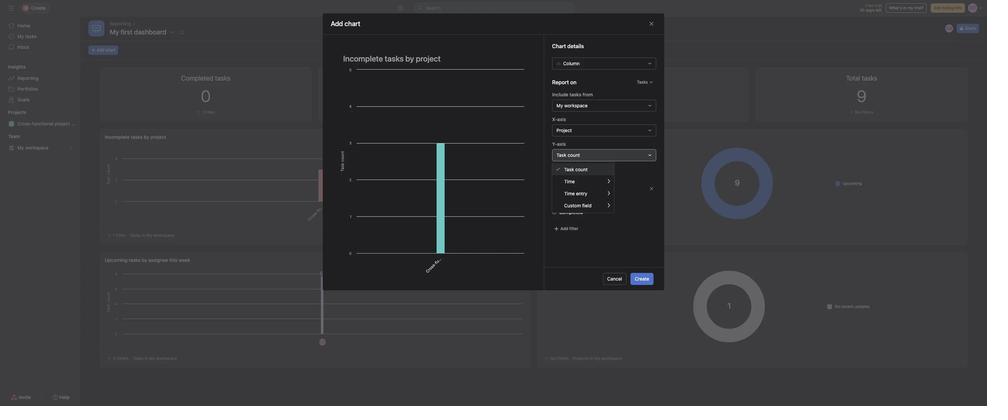 Task type: vqa. For each thing, say whether or not it's contained in the screenshot.
My first dashboard
yes



Task type: locate. For each thing, give the bounding box(es) containing it.
2 horizontal spatial no
[[855, 110, 861, 115]]

0 vertical spatial no
[[855, 110, 861, 115]]

my workspace
[[557, 103, 588, 108], [17, 145, 49, 151]]

1 vertical spatial status
[[585, 186, 597, 191]]

upcoming
[[843, 181, 862, 186], [105, 258, 127, 263]]

tasks left "from"
[[570, 92, 582, 97]]

0 vertical spatial projects
[[8, 110, 26, 115]]

1 0 button from the left
[[201, 87, 211, 106]]

co
[[947, 26, 953, 31], [319, 340, 325, 345]]

reporting up my first dashboard
[[110, 21, 131, 26]]

0 vertical spatial no filters
[[855, 110, 874, 115]]

cross-functional project plan
[[17, 121, 80, 127]]

close image
[[649, 21, 654, 27]]

invite button
[[6, 392, 35, 404]]

incomplete
[[105, 134, 130, 140], [559, 197, 583, 203]]

my tasks
[[17, 33, 37, 39]]

goals
[[17, 97, 30, 102]]

2 vertical spatial task
[[552, 186, 561, 191]]

task up time link
[[564, 167, 574, 172]]

0 vertical spatial task count
[[557, 152, 580, 158]]

team
[[8, 134, 20, 139]]

custom field link
[[552, 200, 614, 212]]

3
[[113, 356, 115, 361]]

incomplete for incomplete tasks by project
[[105, 134, 130, 140]]

1 horizontal spatial 1
[[202, 110, 204, 115]]

1 vertical spatial tasks in my workspace
[[133, 356, 177, 361]]

0 button for overdue tasks
[[638, 87, 648, 106]]

time
[[564, 179, 575, 184], [564, 191, 575, 196]]

1 horizontal spatial reporting
[[110, 21, 131, 26]]

tasks inside global element
[[25, 33, 37, 39]]

2 time from the top
[[564, 191, 575, 196]]

tasks left assignee
[[129, 258, 141, 263]]

add chart
[[97, 48, 115, 53]]

1 horizontal spatial by
[[556, 134, 561, 140]]

0 button down completed tasks on the top left of page
[[201, 87, 211, 106]]

task left time entry
[[552, 186, 561, 191]]

0 horizontal spatial add
[[97, 48, 104, 53]]

1 horizontal spatial no
[[835, 304, 840, 309]]

reporting link up my first dashboard
[[110, 20, 131, 27]]

workspace for projects by project status
[[601, 356, 622, 361]]

0 horizontal spatial 0 button
[[201, 87, 211, 106]]

tasks down home
[[25, 33, 37, 39]]

upcoming for upcoming tasks by assignee this week
[[105, 258, 127, 263]]

include
[[552, 92, 569, 97]]

1 vertical spatial projects
[[542, 258, 560, 263]]

0 vertical spatial count
[[568, 152, 580, 158]]

workspace for incomplete tasks by project
[[153, 233, 174, 238]]

1 horizontal spatial upcoming
[[843, 181, 862, 186]]

1 0 from the left
[[201, 87, 211, 106]]

my inside my workspace link
[[17, 145, 24, 151]]

2 horizontal spatial by
[[562, 258, 567, 263]]

add filter button
[[552, 224, 580, 234]]

2 horizontal spatial filter
[[642, 110, 652, 115]]

2 horizontal spatial 1 filter
[[639, 110, 652, 115]]

1 horizontal spatial 1 filter
[[202, 110, 215, 115]]

add left chart
[[97, 48, 104, 53]]

1 horizontal spatial no filters
[[855, 110, 874, 115]]

0 horizontal spatial no filters
[[550, 356, 569, 361]]

count up task count link
[[568, 152, 580, 158]]

axis up project at the right of the page
[[557, 116, 566, 122]]

insights element
[[0, 61, 80, 107]]

1 horizontal spatial incomplete
[[559, 197, 583, 203]]

by
[[556, 134, 561, 140], [142, 258, 147, 263], [562, 258, 567, 263]]

1 filter
[[202, 110, 215, 115], [639, 110, 652, 115], [113, 233, 126, 238]]

1 horizontal spatial add
[[561, 226, 568, 231]]

1 horizontal spatial 0
[[638, 87, 648, 106]]

project
[[557, 128, 572, 133]]

1 time from the top
[[564, 179, 575, 184]]

0 horizontal spatial my workspace
[[17, 145, 49, 151]]

2 horizontal spatial projects
[[573, 356, 589, 361]]

0 vertical spatial my workspace
[[557, 103, 588, 108]]

add billing info button
[[931, 3, 965, 13]]

0 horizontal spatial projects
[[8, 110, 26, 115]]

0 vertical spatial completion
[[563, 134, 587, 140]]

tasks
[[25, 33, 37, 39], [570, 92, 582, 97], [131, 134, 143, 140], [129, 258, 141, 263]]

1 vertical spatial upcoming
[[105, 258, 127, 263]]

9 button
[[857, 87, 867, 106]]

task completion status
[[552, 186, 597, 191]]

0 vertical spatial time
[[564, 179, 575, 184]]

0 vertical spatial add
[[934, 5, 942, 10]]

1 horizontal spatial projects
[[542, 258, 560, 263]]

completion
[[563, 134, 587, 140], [562, 186, 584, 191]]

1 horizontal spatial 1 filter button
[[632, 109, 654, 116]]

add inside dropdown button
[[561, 226, 568, 231]]

1
[[202, 110, 204, 115], [639, 110, 641, 115], [113, 233, 115, 238]]

create
[[635, 276, 649, 282]]

hide sidebar image
[[9, 5, 14, 11]]

status
[[589, 134, 602, 140], [585, 186, 597, 191]]

1 vertical spatial incomplete
[[559, 197, 583, 203]]

count up time link
[[575, 167, 588, 172]]

0 horizontal spatial upcoming
[[105, 258, 127, 263]]

1 vertical spatial reporting
[[17, 75, 39, 81]]

filters
[[862, 110, 874, 115], [552, 172, 568, 178], [117, 356, 129, 361], [557, 356, 569, 361]]

2 horizontal spatial add
[[934, 5, 942, 10]]

task count
[[557, 152, 580, 158], [564, 167, 588, 172]]

time left entry
[[564, 191, 575, 196]]

reporting link inside insights element
[[4, 73, 76, 84]]

portfolios
[[17, 86, 38, 92]]

task count up time link
[[564, 167, 588, 172]]

my workspace down include tasks from on the top right of the page
[[557, 103, 588, 108]]

my workspace inside my workspace dropdown button
[[557, 103, 588, 108]]

what's
[[889, 5, 902, 10]]

in for incomplete tasks by project
[[142, 233, 145, 238]]

task count inside dropdown button
[[557, 152, 580, 158]]

projects inside dropdown button
[[8, 110, 26, 115]]

free trial 30 days left
[[860, 3, 882, 13]]

tasks in my workspace
[[130, 233, 174, 238], [133, 356, 177, 361]]

count
[[568, 152, 580, 158], [575, 167, 588, 172]]

reporting link
[[110, 20, 131, 27], [4, 73, 76, 84]]

axis
[[557, 116, 566, 122], [557, 141, 566, 147]]

projects for projects by project status
[[542, 258, 560, 263]]

tasks for include
[[570, 92, 582, 97]]

in
[[904, 5, 907, 10], [142, 233, 145, 238], [145, 356, 148, 361], [590, 356, 593, 361]]

plan
[[71, 121, 80, 127]]

0 vertical spatial upcoming
[[843, 181, 862, 186]]

time up task completion status
[[564, 179, 575, 184]]

workspace
[[564, 103, 588, 108], [25, 145, 49, 151], [153, 233, 174, 238], [156, 356, 177, 361], [601, 356, 622, 361]]

0 vertical spatial tasks in my workspace
[[130, 233, 174, 238]]

0 vertical spatial axis
[[557, 116, 566, 122]]

1 vertical spatial my workspace
[[17, 145, 49, 151]]

0 vertical spatial incomplete
[[105, 134, 130, 140]]

by left project status in the right bottom of the page
[[562, 258, 567, 263]]

axis down project at the right of the page
[[557, 141, 566, 147]]

tasks in my workspace for by project
[[130, 233, 174, 238]]

workspace inside teams element
[[25, 145, 49, 151]]

my workspace down team
[[17, 145, 49, 151]]

2 0 from the left
[[638, 87, 648, 106]]

by for projects
[[562, 258, 567, 263]]

1 vertical spatial reporting link
[[4, 73, 76, 84]]

projects element
[[0, 107, 80, 131]]

no
[[855, 110, 861, 115], [835, 304, 840, 309], [550, 356, 556, 361]]

reporting up the portfolios
[[17, 75, 39, 81]]

add for add filter
[[561, 226, 568, 231]]

teams element
[[0, 131, 80, 155]]

1 vertical spatial time
[[564, 191, 575, 196]]

0 horizontal spatial 1
[[113, 233, 115, 238]]

time link
[[552, 175, 614, 188]]

1 horizontal spatial reporting link
[[110, 20, 131, 27]]

add for add billing info
[[934, 5, 942, 10]]

report on
[[552, 79, 577, 85]]

my
[[908, 5, 914, 10]]

projects button
[[0, 109, 26, 116]]

0 vertical spatial co
[[947, 26, 953, 31]]

updates
[[855, 304, 870, 309]]

tasks
[[637, 80, 648, 85], [542, 134, 555, 140], [130, 233, 141, 238], [133, 356, 144, 361]]

1 vertical spatial add
[[97, 48, 104, 53]]

Incomplete tasks by project text field
[[339, 51, 528, 66]]

column button
[[552, 58, 656, 70]]

0 horizontal spatial filter
[[116, 233, 126, 238]]

2 vertical spatial no
[[550, 356, 556, 361]]

time for time entry
[[564, 191, 575, 196]]

1 horizontal spatial my workspace
[[557, 103, 588, 108]]

tasks left by project
[[131, 134, 143, 140]]

task count down y-axis
[[557, 152, 580, 158]]

task down y-axis
[[557, 152, 567, 158]]

0 down overdue tasks
[[638, 87, 648, 106]]

total tasks
[[846, 74, 877, 82]]

projects
[[8, 110, 26, 115], [542, 258, 560, 263], [573, 356, 589, 361]]

0 horizontal spatial co
[[319, 340, 325, 345]]

0 horizontal spatial 0
[[201, 87, 211, 106]]

0 horizontal spatial reporting
[[17, 75, 39, 81]]

1 1 filter button from the left
[[195, 109, 217, 116]]

in inside button
[[904, 5, 907, 10]]

time for time
[[564, 179, 575, 184]]

add billing info
[[934, 5, 962, 10]]

by left assignee
[[142, 258, 147, 263]]

1 horizontal spatial 0 button
[[638, 87, 648, 106]]

chart details
[[552, 43, 584, 49]]

2 vertical spatial projects
[[573, 356, 589, 361]]

0 horizontal spatial incomplete
[[105, 134, 130, 140]]

in for upcoming tasks by assignee this week
[[145, 356, 148, 361]]

0 vertical spatial reporting link
[[110, 20, 131, 27]]

0 down completed tasks on the top left of page
[[201, 87, 211, 106]]

1 horizontal spatial filter
[[205, 110, 215, 115]]

by up y-axis
[[556, 134, 561, 140]]

1 vertical spatial task count
[[564, 167, 588, 172]]

projects by project status
[[542, 258, 599, 263]]

2 vertical spatial add
[[561, 226, 568, 231]]

add left filter
[[561, 226, 568, 231]]

1 vertical spatial axis
[[557, 141, 566, 147]]

0 button
[[201, 87, 211, 106], [638, 87, 648, 106]]

1 horizontal spatial co
[[947, 26, 953, 31]]

filter
[[205, 110, 215, 115], [642, 110, 652, 115], [116, 233, 126, 238]]

first dashboard
[[121, 28, 166, 36]]

custom
[[564, 203, 581, 208]]

tasks by completion status this month
[[542, 134, 627, 140]]

1 vertical spatial no filters
[[550, 356, 569, 361]]

0 vertical spatial task
[[557, 152, 567, 158]]

no recent updates
[[835, 304, 870, 309]]

add left billing
[[934, 5, 942, 10]]

0 button down overdue tasks
[[638, 87, 648, 106]]

2 horizontal spatial 1
[[639, 110, 641, 115]]

0 horizontal spatial reporting link
[[4, 73, 76, 84]]

tasks button
[[634, 78, 656, 87]]

1 vertical spatial count
[[575, 167, 588, 172]]

0 vertical spatial status
[[589, 134, 602, 140]]

0 horizontal spatial 1 filter button
[[195, 109, 217, 116]]

reporting link up the portfolios
[[4, 73, 76, 84]]

1 vertical spatial no
[[835, 304, 840, 309]]

co inside button
[[947, 26, 953, 31]]

2 0 button from the left
[[638, 87, 648, 106]]

my
[[110, 28, 119, 36], [17, 33, 24, 39], [557, 103, 563, 108], [17, 145, 24, 151], [146, 233, 152, 238], [149, 356, 155, 361], [594, 356, 600, 361]]

2 1 filter button from the left
[[632, 109, 654, 116]]

1 filter for completed tasks
[[202, 110, 215, 115]]



Task type: describe. For each thing, give the bounding box(es) containing it.
cancel button
[[603, 273, 627, 285]]

cancel
[[607, 276, 622, 282]]

tasks for upcoming
[[129, 258, 141, 263]]

filter for completed tasks
[[205, 110, 215, 115]]

home link
[[4, 20, 76, 31]]

1 for overdue tasks
[[639, 110, 641, 115]]

entry
[[576, 191, 587, 196]]

project button
[[552, 125, 656, 137]]

search list box
[[415, 3, 575, 13]]

task inside dropdown button
[[557, 152, 567, 158]]

home
[[17, 23, 30, 28]]

my tasks link
[[4, 31, 76, 42]]

count inside task count link
[[575, 167, 588, 172]]

insights button
[[0, 64, 26, 70]]

this week
[[169, 258, 190, 263]]

report image
[[92, 24, 100, 32]]

what's in my trial? button
[[886, 3, 927, 13]]

tasks for my
[[25, 33, 37, 39]]

create button
[[631, 273, 654, 285]]

free
[[865, 3, 874, 8]]

task count button
[[552, 149, 656, 161]]

0 button for completed tasks
[[201, 87, 211, 106]]

incomplete tasks by project
[[105, 134, 166, 140]]

tasks inside tasks dropdown button
[[637, 80, 648, 85]]

0 for overdue tasks
[[638, 87, 648, 106]]

add to starred image
[[179, 29, 184, 35]]

my first dashboard
[[110, 28, 166, 36]]

y-axis
[[552, 141, 566, 147]]

portfolios link
[[4, 84, 76, 94]]

overdue tasks
[[622, 74, 664, 82]]

left
[[876, 8, 882, 13]]

upcoming for upcoming
[[843, 181, 862, 186]]

a button to remove the filter image
[[650, 187, 654, 191]]

0 for completed tasks
[[201, 87, 211, 106]]

days
[[866, 8, 875, 13]]

my workspace inside my workspace link
[[17, 145, 49, 151]]

by for tasks
[[556, 134, 561, 140]]

share
[[965, 26, 976, 31]]

filters inside button
[[862, 110, 874, 115]]

filter for overdue tasks
[[642, 110, 652, 115]]

projects for projects in my workspace
[[573, 356, 589, 361]]

include tasks from
[[552, 92, 593, 97]]

add chart
[[331, 20, 360, 28]]

field
[[582, 203, 592, 208]]

column
[[563, 61, 580, 66]]

1 vertical spatial co
[[319, 340, 325, 345]]

completed
[[559, 210, 583, 215]]

assignee
[[148, 258, 168, 263]]

0 horizontal spatial no
[[550, 356, 556, 361]]

9
[[857, 87, 867, 106]]

in for projects by project status
[[590, 356, 593, 361]]

0 vertical spatial reporting
[[110, 21, 131, 26]]

this month
[[604, 134, 627, 140]]

3 filters
[[113, 356, 129, 361]]

my workspace link
[[4, 143, 76, 153]]

cross-
[[17, 121, 32, 127]]

my workspace button
[[552, 100, 656, 112]]

completed tasks
[[181, 74, 231, 82]]

add filter
[[561, 226, 579, 231]]

no filters button
[[848, 109, 876, 116]]

1 vertical spatial task
[[564, 167, 574, 172]]

functional
[[32, 121, 53, 127]]

trial?
[[915, 5, 924, 10]]

billing
[[943, 5, 954, 10]]

time entry link
[[552, 188, 614, 200]]

projects for projects
[[8, 110, 26, 115]]

tasks in my workspace for by
[[133, 356, 177, 361]]

search
[[426, 5, 441, 11]]

show options image
[[170, 29, 175, 35]]

y-
[[552, 141, 557, 147]]

tasks for incomplete
[[131, 134, 143, 140]]

Completed radio
[[552, 210, 557, 215]]

add chart button
[[88, 46, 118, 55]]

1 filter for overdue tasks
[[639, 110, 652, 115]]

recent
[[841, 304, 854, 309]]

upcoming tasks by assignee this week
[[105, 258, 190, 263]]

my inside my workspace dropdown button
[[557, 103, 563, 108]]

project
[[55, 121, 70, 127]]

filter
[[569, 226, 579, 231]]

1 filter button for completed tasks
[[195, 109, 217, 116]]

invite
[[19, 395, 31, 401]]

goals link
[[4, 94, 76, 105]]

incomplete for incomplete
[[559, 197, 583, 203]]

search button
[[415, 3, 575, 13]]

chart
[[105, 48, 115, 53]]

projects in my workspace
[[573, 356, 622, 361]]

from
[[583, 92, 593, 97]]

workspace inside dropdown button
[[564, 103, 588, 108]]

inbox
[[17, 44, 29, 50]]

cross-functional project plan link
[[4, 119, 80, 129]]

no filters inside button
[[855, 110, 874, 115]]

my inside my tasks link
[[17, 33, 24, 39]]

add for add chart
[[97, 48, 104, 53]]

1 vertical spatial completion
[[562, 186, 584, 191]]

no inside button
[[855, 110, 861, 115]]

x-axis
[[552, 116, 566, 122]]

axis for x-
[[557, 116, 566, 122]]

insights
[[8, 64, 26, 70]]

1 filter button for overdue tasks
[[632, 109, 654, 116]]

time entry
[[564, 191, 587, 196]]

co button
[[945, 24, 954, 33]]

team button
[[0, 133, 20, 140]]

0 horizontal spatial by
[[142, 258, 147, 263]]

task count link
[[552, 163, 614, 175]]

what's in my trial?
[[889, 5, 924, 10]]

x-
[[552, 116, 557, 122]]

count inside task count dropdown button
[[568, 152, 580, 158]]

reporting inside insights element
[[17, 75, 39, 81]]

info
[[955, 5, 962, 10]]

custom field
[[564, 203, 592, 208]]

share button
[[957, 24, 979, 33]]

inbox link
[[4, 42, 76, 53]]

0 horizontal spatial 1 filter
[[113, 233, 126, 238]]

project status
[[568, 258, 599, 263]]

global element
[[0, 16, 80, 57]]

axis for y-
[[557, 141, 566, 147]]

workspace for upcoming tasks by assignee this week
[[156, 356, 177, 361]]

1 for completed tasks
[[202, 110, 204, 115]]

trial
[[875, 3, 882, 8]]



